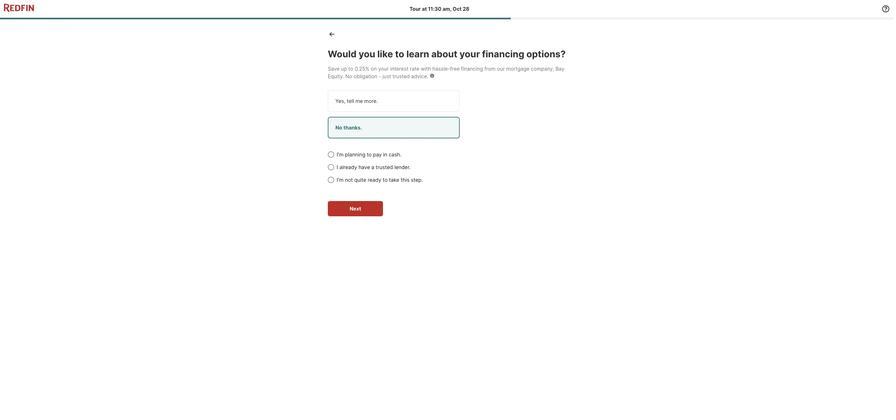 Task type: describe. For each thing, give the bounding box(es) containing it.
take
[[389, 177, 399, 183]]

lender.
[[394, 164, 411, 171]]

0.25%
[[355, 66, 369, 72]]

I'm planning to pay in cash. radio
[[328, 152, 334, 158]]

step.
[[411, 177, 423, 183]]

0 vertical spatial your
[[460, 49, 480, 60]]

0 vertical spatial financing
[[482, 49, 524, 60]]

this
[[401, 177, 409, 183]]

save up to 0.25% on your interest rate with hassle-free financing from our mortgage company, bay equity. no obligation - just trusted advice.
[[328, 66, 564, 80]]

trusted inside save up to 0.25% on your interest rate with hassle-free financing from our mortgage company, bay equity. no obligation - just trusted advice.
[[393, 73, 410, 80]]

would you like to learn about your financing options?
[[328, 49, 566, 60]]

to left pay
[[367, 152, 372, 158]]

on
[[371, 66, 377, 72]]

your inside save up to 0.25% on your interest rate with hassle-free financing from our mortgage company, bay equity. no obligation - just trusted advice.
[[378, 66, 389, 72]]

obligation
[[354, 73, 377, 80]]

cash.
[[389, 152, 401, 158]]

financing inside save up to 0.25% on your interest rate with hassle-free financing from our mortgage company, bay equity. no obligation - just trusted advice.
[[461, 66, 483, 72]]

tell
[[347, 98, 354, 104]]

company,
[[531, 66, 554, 72]]

quite
[[354, 177, 366, 183]]

already
[[339, 164, 357, 171]]

in
[[383, 152, 387, 158]]

I'm not quite ready to take this step. radio
[[328, 177, 334, 183]]

Yes, tell me more. radio
[[328, 90, 460, 112]]

option group containing yes, tell me more.
[[328, 90, 486, 139]]

tour at 11:30 am, oct 28
[[410, 6, 469, 12]]

from
[[484, 66, 495, 72]]

mortgage
[[506, 66, 530, 72]]

would
[[328, 49, 357, 60]]

not
[[345, 177, 353, 183]]

have
[[359, 164, 370, 171]]

i'm for i'm not quite ready to take this step.
[[337, 177, 344, 183]]

save
[[328, 66, 340, 72]]

a
[[371, 164, 374, 171]]

i'm planning to pay in cash.
[[337, 152, 401, 158]]

like
[[377, 49, 393, 60]]

am,
[[443, 6, 452, 12]]

just
[[382, 73, 391, 80]]

next button
[[328, 201, 383, 217]]

our
[[497, 66, 505, 72]]

tour
[[410, 6, 421, 12]]



Task type: locate. For each thing, give the bounding box(es) containing it.
11:30
[[428, 6, 441, 12]]

no thanks.
[[335, 125, 362, 131]]

1 vertical spatial i'm
[[337, 177, 344, 183]]

to right up
[[348, 66, 353, 72]]

28
[[463, 6, 469, 12]]

no
[[345, 73, 352, 80], [335, 125, 342, 131]]

0 vertical spatial no
[[345, 73, 352, 80]]

interest
[[390, 66, 408, 72]]

bay
[[556, 66, 564, 72]]

progress bar
[[0, 18, 894, 19]]

option group
[[328, 90, 486, 139]]

yes,
[[335, 98, 345, 104]]

1 vertical spatial financing
[[461, 66, 483, 72]]

me
[[355, 98, 363, 104]]

0 vertical spatial trusted
[[393, 73, 410, 80]]

0 vertical spatial i'm
[[337, 152, 344, 158]]

more.
[[364, 98, 378, 104]]

no inside option
[[335, 125, 342, 131]]

i'm left not
[[337, 177, 344, 183]]

your up 'free'
[[460, 49, 480, 60]]

2 i'm from the top
[[337, 177, 344, 183]]

planning
[[345, 152, 365, 158]]

1 i'm from the top
[[337, 152, 344, 158]]

equity.
[[328, 73, 344, 80]]

no left thanks.
[[335, 125, 342, 131]]

to right like
[[395, 49, 404, 60]]

yes, tell me more.
[[335, 98, 378, 104]]

1 vertical spatial your
[[378, 66, 389, 72]]

your up 'just'
[[378, 66, 389, 72]]

hassle-
[[432, 66, 450, 72]]

thanks.
[[343, 125, 362, 131]]

advice.
[[411, 73, 428, 80]]

trusted down interest
[[393, 73, 410, 80]]

financing up our at right top
[[482, 49, 524, 60]]

you
[[359, 49, 375, 60]]

0 horizontal spatial no
[[335, 125, 342, 131]]

1 horizontal spatial your
[[460, 49, 480, 60]]

I already have a trusted lender. radio
[[328, 164, 334, 171]]

i'm not quite ready to take this step.
[[337, 177, 423, 183]]

no inside save up to 0.25% on your interest rate with hassle-free financing from our mortgage company, bay equity. no obligation - just trusted advice.
[[345, 73, 352, 80]]

to inside save up to 0.25% on your interest rate with hassle-free financing from our mortgage company, bay equity. no obligation - just trusted advice.
[[348, 66, 353, 72]]

financing right 'free'
[[461, 66, 483, 72]]

free
[[450, 66, 460, 72]]

trusted
[[393, 73, 410, 80], [376, 164, 393, 171]]

No thanks. radio
[[328, 117, 460, 139]]

1 vertical spatial no
[[335, 125, 342, 131]]

your
[[460, 49, 480, 60], [378, 66, 389, 72]]

trusted right a
[[376, 164, 393, 171]]

-
[[379, 73, 381, 80]]

next
[[350, 206, 361, 212]]

i'm for i'm planning to pay in cash.
[[337, 152, 344, 158]]

1 vertical spatial trusted
[[376, 164, 393, 171]]

i'm right i'm planning to pay in cash. option
[[337, 152, 344, 158]]

i'm
[[337, 152, 344, 158], [337, 177, 344, 183]]

with
[[421, 66, 431, 72]]

rate
[[410, 66, 419, 72]]

1 horizontal spatial no
[[345, 73, 352, 80]]

no down up
[[345, 73, 352, 80]]

about
[[431, 49, 457, 60]]

options?
[[526, 49, 566, 60]]

financing
[[482, 49, 524, 60], [461, 66, 483, 72]]

i already have a trusted lender.
[[337, 164, 411, 171]]

to
[[395, 49, 404, 60], [348, 66, 353, 72], [367, 152, 372, 158], [383, 177, 388, 183]]

up
[[341, 66, 347, 72]]

i
[[337, 164, 338, 171]]

at
[[422, 6, 427, 12]]

learn
[[406, 49, 429, 60]]

pay
[[373, 152, 382, 158]]

0 horizontal spatial your
[[378, 66, 389, 72]]

oct
[[453, 6, 462, 12]]

ready
[[368, 177, 381, 183]]

to left take
[[383, 177, 388, 183]]



Task type: vqa. For each thing, say whether or not it's contained in the screenshot.
the sell
no



